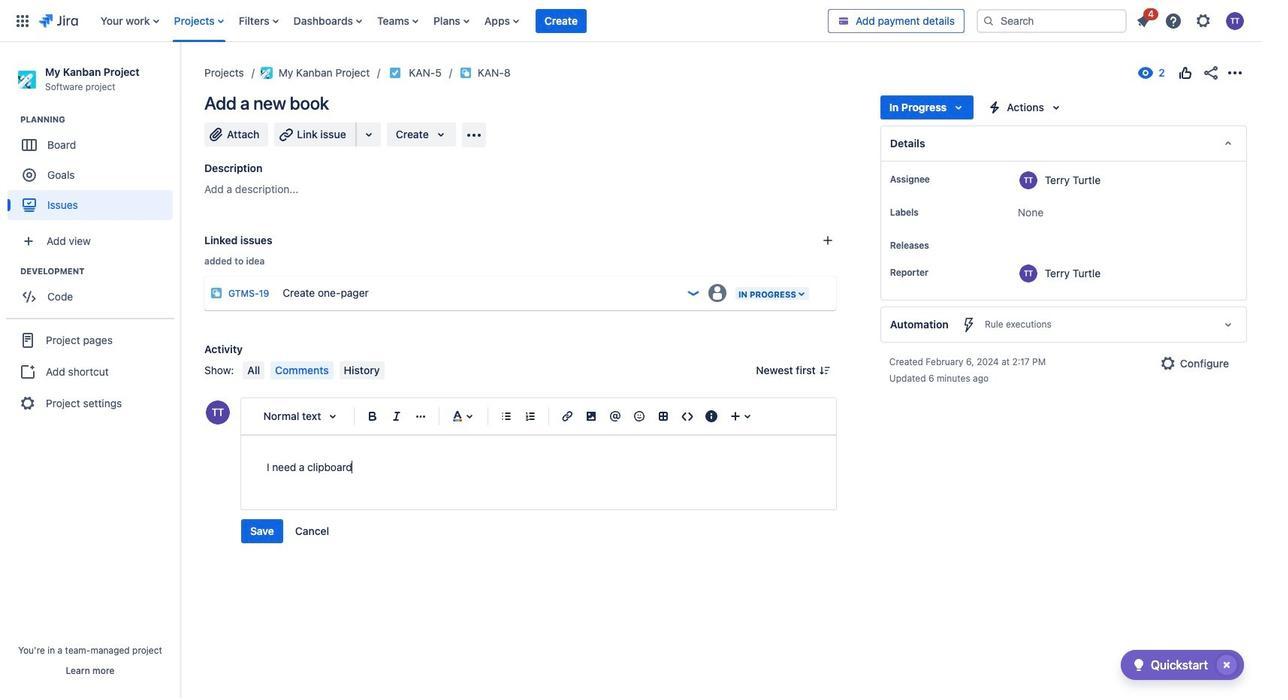 Task type: describe. For each thing, give the bounding box(es) containing it.
link image
[[559, 407, 577, 426]]

0 horizontal spatial list
[[93, 0, 828, 42]]

0 horizontal spatial list item
[[536, 0, 587, 42]]

reporter pin to top. only you can see pinned fields. image
[[932, 267, 944, 279]]

code snippet image
[[679, 407, 697, 426]]

add app image
[[465, 126, 483, 144]]

more formatting image
[[412, 407, 430, 426]]

info panel image
[[703, 407, 721, 426]]

vote options: no one has voted for this issue yet. image
[[1177, 64, 1195, 82]]

issue type: sub-task image
[[210, 287, 223, 299]]

bullet list ⌘⇧8 image
[[498, 407, 516, 426]]

subtask image
[[460, 67, 472, 79]]

more information about terry turtle image
[[1020, 265, 1038, 283]]

table image
[[655, 407, 673, 426]]

task image
[[390, 67, 402, 79]]

labels pin to top. only you can see pinned fields. image
[[922, 207, 934, 219]]

add image, video, or file image
[[583, 407, 601, 426]]

planning image
[[2, 111, 20, 129]]

search image
[[983, 15, 995, 27]]

emoji image
[[631, 407, 649, 426]]

primary element
[[9, 0, 828, 42]]

numbered list ⌘⇧7 image
[[522, 407, 540, 426]]

list item inside list
[[1131, 6, 1159, 33]]

priority: low image
[[686, 286, 701, 301]]

assignee pin to top. only you can see pinned fields. image
[[934, 174, 946, 186]]

check image
[[1131, 656, 1149, 674]]

link an issue image
[[822, 235, 834, 247]]

dismiss quickstart image
[[1216, 653, 1240, 677]]



Task type: locate. For each thing, give the bounding box(es) containing it.
Search field
[[977, 9, 1128, 33]]

mention image
[[607, 407, 625, 426]]

1 heading from the top
[[20, 114, 180, 126]]

menu bar
[[240, 362, 388, 380]]

list up subtask image
[[93, 0, 828, 42]]

heading for planning image
[[20, 114, 180, 126]]

Comment - Main content area, start typing to enter text. text field
[[267, 459, 811, 477]]

actions image
[[1227, 64, 1245, 82]]

italic ⌘i image
[[388, 407, 406, 426]]

jira image
[[39, 12, 78, 30], [39, 12, 78, 30]]

0 vertical spatial heading
[[20, 114, 180, 126]]

link web pages and more image
[[360, 126, 378, 144]]

1 horizontal spatial list
[[1131, 6, 1254, 34]]

my kanban project image
[[261, 67, 273, 79]]

1 vertical spatial heading
[[20, 266, 180, 278]]

None search field
[[977, 9, 1128, 33]]

2 heading from the top
[[20, 266, 180, 278]]

automation element
[[881, 307, 1248, 343]]

development image
[[2, 263, 20, 281]]

banner
[[0, 0, 1263, 42]]

group
[[8, 114, 180, 225], [8, 266, 180, 317], [6, 318, 174, 425], [241, 519, 338, 544]]

more information about terry turtle image
[[1020, 171, 1038, 189]]

heading for development image
[[20, 266, 180, 278]]

list up vote options: no one has voted for this issue yet. icon
[[1131, 6, 1254, 34]]

copy link to issue image
[[508, 66, 520, 78]]

heading
[[20, 114, 180, 126], [20, 266, 180, 278]]

goal image
[[23, 169, 36, 182]]

help image
[[1165, 12, 1183, 30]]

details element
[[881, 126, 1248, 162]]

notifications image
[[1135, 12, 1153, 30]]

1 horizontal spatial list item
[[1131, 6, 1159, 33]]

your profile and settings image
[[1227, 12, 1245, 30]]

bold ⌘b image
[[364, 407, 382, 426]]

list item
[[536, 0, 587, 42], [1131, 6, 1159, 33]]

settings image
[[1195, 12, 1213, 30]]

sidebar element
[[0, 42, 180, 698]]

appswitcher icon image
[[14, 12, 32, 30]]

sidebar navigation image
[[164, 60, 197, 90]]

list
[[93, 0, 828, 42], [1131, 6, 1254, 34]]



Task type: vqa. For each thing, say whether or not it's contained in the screenshot.
BOLD ⌘B 'image'
yes



